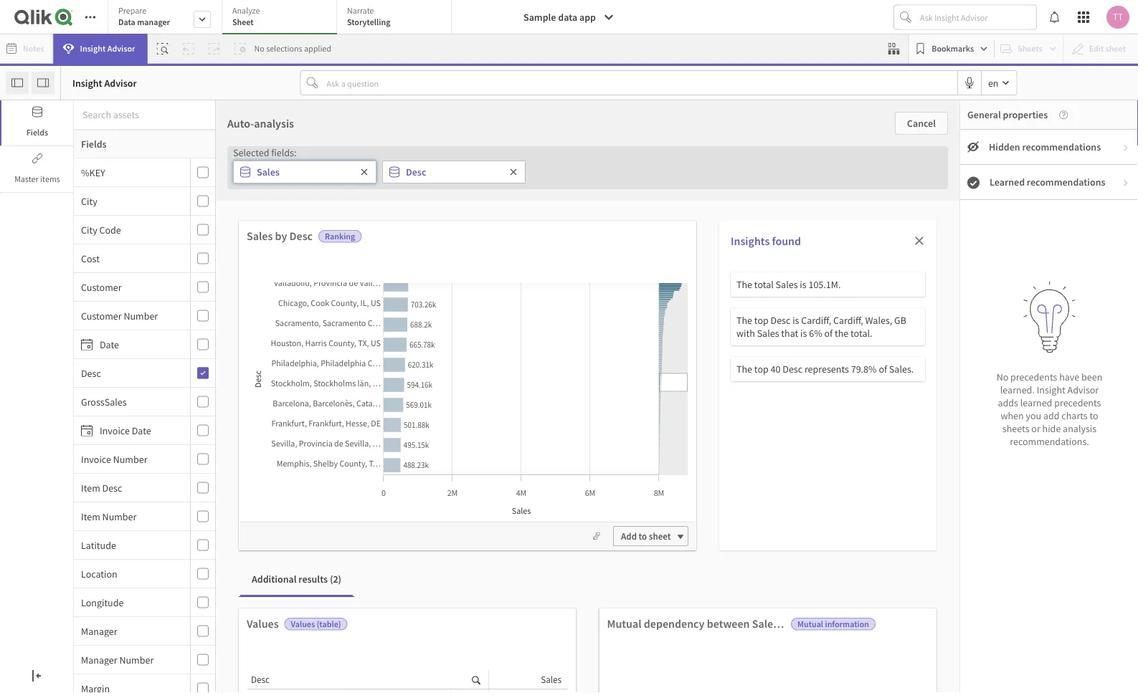 Task type: describe. For each thing, give the bounding box(es) containing it.
item desc menu item
[[74, 474, 215, 503]]

mutual information
[[798, 619, 870, 630]]

to inside no precedents have been learned. insight advisor adds learned precedents when you add charts to sheets or hide analysis recommendations.
[[1090, 409, 1099, 422]]

top for 40
[[755, 363, 769, 376]]

item desc button
[[74, 482, 187, 495]]

creating
[[687, 455, 721, 468]]

customer button
[[74, 281, 187, 294]]

that
[[782, 327, 799, 340]]

started
[[576, 239, 626, 261]]

mutual dependency between sales and desc
[[607, 617, 825, 631]]

2 master items button from the left
[[1, 147, 73, 192]]

ranking
[[325, 231, 355, 242]]

ask
[[531, 454, 545, 466]]

have
[[1060, 370, 1080, 383]]

Search assets text field
[[74, 102, 215, 128]]

customer for customer
[[81, 281, 122, 294]]

gb
[[895, 314, 907, 327]]

sales by desc
[[247, 229, 313, 243]]

invoice date menu item
[[74, 417, 215, 446]]

sales down selected fields:
[[257, 166, 280, 179]]

insights inside . any found insights can be saved to this sheet.
[[524, 474, 557, 487]]

the for the top desc is cardiff, cardiff, wales, gb with sales that is 6% of the total.
[[737, 314, 753, 327]]

sample
[[524, 11, 556, 24]]

sales right total
[[776, 278, 798, 291]]

advisor down insight advisor dropdown button on the top of the page
[[104, 76, 137, 89]]

get
[[550, 239, 572, 261]]

edit image
[[719, 434, 736, 447]]

en button
[[982, 71, 1017, 95]]

invoice number menu item
[[74, 446, 215, 474]]

sales left the by
[[247, 229, 273, 243]]

auto-
[[227, 116, 254, 131]]

to inside to start creating visualizations and build your new sheet.
[[787, 433, 796, 446]]

1 master items button from the left
[[0, 147, 73, 192]]

number for customer number
[[124, 310, 158, 322]]

additional
[[252, 573, 297, 586]]

results
[[299, 573, 328, 586]]

(table)
[[317, 619, 341, 630]]

desc inside the top desc is cardiff, cardiff, wales, gb with sales that is 6% of the total.
[[771, 314, 791, 327]]

choose an option below to get started adding to this sheet... application
[[0, 0, 1139, 694]]

hide assets image
[[11, 77, 23, 89]]

6%
[[809, 327, 823, 340]]

top for desc
[[755, 314, 769, 327]]

number for invoice number
[[113, 453, 147, 466]]

the for the top 40 desc represents 79.8% of sales.
[[737, 363, 753, 376]]

the top desc is cardiff, cardiff, wales, gb with sales that is 6% of the total.
[[737, 314, 907, 340]]

any
[[438, 472, 453, 485]]

grosssales button
[[74, 396, 187, 409]]

you inside . save any insights you discover to this sheet.
[[347, 494, 363, 507]]

visualizations
[[723, 455, 780, 468]]

data inside button
[[558, 11, 578, 24]]

properties
[[1003, 108, 1048, 121]]

date button
[[74, 338, 187, 351]]

explore for explore your data directly or let qlik generate insights for you with
[[310, 433, 341, 446]]

totals element
[[248, 690, 489, 694]]

and for build
[[782, 455, 798, 468]]

1 horizontal spatial found
[[772, 234, 801, 248]]

values for values (table)
[[291, 619, 315, 630]]

help image
[[1048, 110, 1068, 119]]

hidden recommendations button
[[961, 130, 1139, 165]]

build
[[800, 455, 822, 468]]

insight inside no precedents have been learned. insight advisor adds learned precedents when you add charts to sheets or hide analysis recommendations.
[[1037, 383, 1066, 396]]

deselect field image for desc
[[509, 168, 518, 176]]

grid inside choose an option below to get started adding to this sheet... application
[[248, 671, 572, 694]]

item for item desc
[[81, 482, 100, 495]]

%key
[[81, 166, 105, 179]]

manager number menu item
[[74, 646, 215, 675]]

recommendations for learned recommendations
[[1027, 176, 1106, 189]]

Ask Insight Advisor text field
[[918, 6, 1037, 29]]

mutual for mutual information
[[798, 619, 824, 630]]

qlik
[[442, 433, 459, 446]]

0 horizontal spatial analysis
[[254, 116, 294, 131]]

discover
[[365, 494, 400, 507]]

0 horizontal spatial small image
[[968, 177, 980, 189]]

city code
[[81, 223, 121, 236]]

explore for explore the data
[[344, 404, 381, 419]]

79.8%
[[851, 363, 877, 376]]

0 vertical spatial precedents
[[1011, 370, 1058, 383]]

0 vertical spatial this
[[702, 239, 728, 261]]

total
[[755, 278, 774, 291]]

values (table)
[[291, 619, 341, 630]]

latitude menu item
[[74, 532, 215, 560]]

en
[[989, 76, 999, 89]]

2 vertical spatial insight advisor
[[342, 473, 402, 485]]

with inside the top desc is cardiff, cardiff, wales, gb with sales that is 6% of the total.
[[737, 327, 755, 340]]

invoice number
[[81, 453, 147, 466]]

margin menu item
[[74, 675, 215, 694]]

longitude button
[[74, 597, 187, 609]]

to start creating visualizations and build your new sheet.
[[687, 433, 822, 487]]

this inside . any found insights can be saved to this sheet.
[[626, 474, 641, 487]]

data left the "using"
[[598, 433, 617, 446]]

small image
[[1122, 143, 1131, 152]]

0 vertical spatial date
[[100, 338, 119, 351]]

fields:
[[271, 146, 297, 159]]

desc inside menu item
[[81, 367, 101, 380]]

question?
[[563, 404, 611, 419]]

data
[[118, 17, 135, 28]]

search image
[[514, 453, 531, 466]]

tab list inside choose an option below to get started adding to this sheet... application
[[108, 0, 457, 36]]

date menu item
[[74, 331, 215, 359]]

data up the directly
[[402, 404, 424, 419]]

advisor up discover on the left of the page
[[372, 473, 402, 485]]

cancel button
[[895, 112, 948, 135]]

40
[[771, 363, 781, 376]]

advisor inside dropdown button
[[107, 43, 135, 54]]

dependency
[[644, 617, 705, 631]]

1 horizontal spatial small image
[[1122, 179, 1131, 188]]

for
[[396, 453, 408, 466]]

applied
[[304, 43, 331, 54]]

latitude button
[[74, 539, 187, 552]]

2 cardiff, from the left
[[834, 314, 864, 327]]

cancel
[[907, 117, 936, 130]]

to right adding at the top right of the page
[[683, 239, 698, 261]]

sheets
[[1003, 422, 1030, 435]]

generate
[[323, 453, 359, 466]]

the inside the top desc is cardiff, cardiff, wales, gb with sales that is 6% of the total.
[[835, 327, 849, 340]]

selections
[[266, 43, 302, 54]]

hide properties image
[[37, 77, 49, 89]]

create
[[703, 404, 735, 419]]

customer for customer number
[[81, 310, 122, 322]]

explore the data
[[344, 404, 424, 419]]

adds
[[998, 396, 1019, 409]]

analyze sheet
[[232, 5, 260, 28]]

found inside . any found insights can be saved to this sheet.
[[497, 474, 522, 487]]

bookmarks
[[932, 43, 974, 54]]

analysis inside no precedents have been learned. insight advisor adds learned precedents when you add charts to sheets or hide analysis recommendations.
[[1063, 422, 1097, 435]]

sheet. inside . any found insights can be saved to this sheet.
[[557, 494, 582, 507]]

use
[[692, 433, 709, 446]]

wales,
[[866, 314, 893, 327]]

sales up totals 105134346.96 element
[[541, 674, 562, 686]]

1 cardiff, from the left
[[802, 314, 832, 327]]

is for sales
[[800, 278, 807, 291]]

terry turtle image
[[1107, 6, 1130, 29]]

0 horizontal spatial fields
[[26, 127, 48, 138]]

selected
[[233, 146, 269, 159]]

save
[[416, 472, 436, 485]]

search image
[[472, 674, 481, 687]]

or inside explore your data directly or let qlik generate insights for you with
[[418, 433, 427, 446]]

when
[[1001, 409, 1024, 422]]

values for values
[[247, 617, 279, 631]]

app
[[580, 11, 596, 24]]

insight inside dropdown button
[[80, 43, 106, 54]]

. any found insights can be saved to this sheet.
[[497, 453, 641, 507]]

additional results (2) button
[[240, 562, 353, 597]]

no for no selections applied
[[254, 43, 265, 54]]

item for item number
[[81, 510, 100, 523]]

sales.
[[890, 363, 914, 376]]

charts
[[1062, 409, 1088, 422]]

invoice date
[[100, 424, 151, 437]]

any
[[618, 453, 634, 466]]

by
[[275, 229, 287, 243]]

an
[[411, 239, 430, 261]]

sample data app
[[524, 11, 596, 24]]

longitude
[[81, 597, 124, 609]]

1 vertical spatial of
[[879, 363, 888, 376]]

a
[[555, 404, 561, 419]]



Task type: vqa. For each thing, say whether or not it's contained in the screenshot.
OWNED
no



Task type: locate. For each thing, give the bounding box(es) containing it.
prepare
[[118, 5, 147, 16]]

. left any
[[614, 453, 616, 466]]

1 vertical spatial customer
[[81, 310, 122, 322]]

date down grosssales menu item
[[132, 424, 151, 437]]

no left "selections"
[[254, 43, 265, 54]]

precedents down 'have'
[[1055, 396, 1102, 409]]

have
[[527, 404, 552, 419]]

0 vertical spatial you
[[1026, 409, 1042, 422]]

learned
[[990, 176, 1025, 189]]

%key menu item
[[74, 159, 215, 187]]

explore up generate
[[310, 433, 341, 446]]

0 horizontal spatial mutual
[[607, 617, 642, 631]]

item up item number
[[81, 482, 100, 495]]

you left discover on the left of the page
[[347, 494, 363, 507]]

new for create
[[738, 404, 759, 419]]

bookmarks button
[[912, 37, 992, 60]]

0 horizontal spatial your
[[343, 433, 362, 446]]

1 vertical spatial this
[[626, 474, 641, 487]]

1 vertical spatial analysis
[[1063, 422, 1097, 435]]

number inside 'menu item'
[[102, 510, 137, 523]]

insight advisor up discover on the left of the page
[[342, 473, 402, 485]]

1 vertical spatial with
[[427, 453, 446, 466]]

0 vertical spatial .
[[614, 453, 616, 466]]

hidden
[[989, 141, 1021, 154]]

(2)
[[330, 573, 342, 586]]

1 vertical spatial found
[[497, 474, 522, 487]]

0 horizontal spatial of
[[825, 327, 833, 340]]

invoice up the 'item desc' in the bottom left of the page
[[81, 453, 111, 466]]

desc inside menu item
[[102, 482, 122, 495]]

city down "%key"
[[81, 195, 97, 208]]

tab list containing prepare
[[108, 0, 457, 36]]

insight advisor button
[[54, 34, 147, 64]]

1 vertical spatial recommendations
[[1027, 176, 1106, 189]]

1 vertical spatial and
[[781, 617, 800, 631]]

1 vertical spatial top
[[755, 363, 769, 376]]

1 horizontal spatial analysis
[[1063, 422, 1097, 435]]

data inside explore your data directly or let qlik generate insights for you with
[[364, 433, 383, 446]]

mutual left the dependency
[[607, 617, 642, 631]]

represents
[[805, 363, 849, 376]]

customer down cost
[[81, 281, 122, 294]]

2 horizontal spatial you
[[1026, 409, 1042, 422]]

1 horizontal spatial you
[[410, 453, 425, 466]]

. left save
[[411, 472, 414, 485]]

0 vertical spatial explore
[[344, 404, 381, 419]]

be
[[576, 474, 586, 487]]

grid
[[248, 671, 572, 694]]

manager down manager button
[[81, 654, 117, 667]]

fields up "%key"
[[81, 138, 107, 151]]

number inside menu item
[[113, 453, 147, 466]]

sheet. down any
[[430, 494, 456, 507]]

number inside menu item
[[119, 654, 154, 667]]

fields up master items
[[26, 127, 48, 138]]

top left 40
[[755, 363, 769, 376]]

1 deselect field image from the left
[[360, 168, 369, 176]]

found right insights
[[772, 234, 801, 248]]

master
[[14, 174, 39, 185]]

and for desc
[[781, 617, 800, 631]]

0 horizontal spatial date
[[100, 338, 119, 351]]

1 item from the top
[[81, 482, 100, 495]]

number down item desc button
[[102, 510, 137, 523]]

can
[[559, 474, 574, 487]]

sheet. for data
[[430, 494, 456, 507]]

number for manager number
[[119, 654, 154, 667]]

sales right between
[[752, 617, 778, 631]]

Ask a question text field
[[324, 71, 958, 94]]

0 vertical spatial the
[[835, 327, 849, 340]]

manager for manager number
[[81, 654, 117, 667]]

found down search icon
[[497, 474, 522, 487]]

the top 40 desc represents 79.8% of sales.
[[737, 363, 914, 376]]

2 vertical spatial this
[[413, 494, 428, 507]]

customer up the date button
[[81, 310, 122, 322]]

fields
[[26, 127, 48, 138], [81, 138, 107, 151]]

cardiff,
[[802, 314, 832, 327], [834, 314, 864, 327]]

menu
[[74, 159, 215, 694]]

explore inside explore your data directly or let qlik generate insights for you with
[[310, 433, 341, 446]]

and
[[782, 455, 798, 468], [781, 617, 800, 631]]

insights left the in
[[537, 433, 570, 446]]

0 vertical spatial your
[[343, 433, 362, 446]]

location
[[81, 568, 117, 581]]

0 horizontal spatial no
[[254, 43, 265, 54]]

0 vertical spatial found
[[772, 234, 801, 248]]

choose
[[354, 239, 408, 261]]

0 horizontal spatial .
[[411, 472, 414, 485]]

city code menu item
[[74, 216, 215, 245]]

1 vertical spatial new
[[518, 433, 535, 446]]

1 horizontal spatial of
[[879, 363, 888, 376]]

manager number button
[[74, 654, 187, 667]]

precedents up 'learned'
[[1011, 370, 1058, 383]]

deselect field image
[[360, 168, 369, 176], [509, 168, 518, 176]]

customer number button
[[74, 310, 187, 322]]

1 horizontal spatial deselect field image
[[509, 168, 518, 176]]

sheet. down can
[[557, 494, 582, 507]]

view disabled image
[[968, 141, 979, 153]]

cardiff, left wales, on the top right of page
[[834, 314, 864, 327]]

location menu item
[[74, 560, 215, 589]]

general
[[968, 108, 1001, 121]]

recommendations down hidden recommendations 'button'
[[1027, 176, 1106, 189]]

your down visualizations
[[721, 474, 740, 487]]

1 horizontal spatial sheet.
[[557, 494, 582, 507]]

new right find
[[518, 433, 535, 446]]

city menu item
[[74, 187, 215, 216]]

sheet. inside to start creating visualizations and build your new sheet.
[[762, 474, 788, 487]]

customer inside menu item
[[81, 310, 122, 322]]

1 customer from the top
[[81, 281, 122, 294]]

recommendations inside button
[[1027, 176, 1106, 189]]

1 vertical spatial insight advisor
[[72, 76, 137, 89]]

1 horizontal spatial cardiff,
[[834, 314, 864, 327]]

recommendations.
[[1010, 435, 1090, 448]]

sheet. down visualizations
[[762, 474, 788, 487]]

2 vertical spatial new
[[742, 474, 760, 487]]

customer inside menu item
[[81, 281, 122, 294]]

1 horizontal spatial with
[[737, 327, 755, 340]]

your up generate
[[343, 433, 362, 446]]

desc menu item
[[74, 359, 215, 388]]

sheet
[[649, 531, 671, 542]]

number up the margin menu item
[[119, 654, 154, 667]]

. for data
[[411, 472, 414, 485]]

storytelling
[[347, 17, 391, 28]]

between
[[707, 617, 750, 631]]

you inside explore your data directly or let qlik generate insights for you with
[[410, 453, 425, 466]]

2 customer from the top
[[81, 310, 122, 322]]

the for the total sales is 105.1m.
[[737, 278, 753, 291]]

0 vertical spatial insight advisor
[[80, 43, 135, 54]]

2 manager from the top
[[81, 654, 117, 667]]

date
[[100, 338, 119, 351], [132, 424, 151, 437]]

and inside to start creating visualizations and build your new sheet.
[[782, 455, 798, 468]]

no for no precedents have been learned. insight advisor adds learned precedents when you add charts to sheets or hide analysis recommendations.
[[997, 370, 1009, 383]]

2 item from the top
[[81, 510, 100, 523]]

insight advisor down data
[[80, 43, 135, 54]]

small image
[[968, 177, 980, 189], [1122, 179, 1131, 188]]

to right add at the right of page
[[639, 531, 647, 542]]

you
[[1026, 409, 1042, 422], [410, 453, 425, 466], [347, 494, 363, 507]]

the up the directly
[[384, 404, 400, 419]]

2 city from the top
[[81, 223, 97, 236]]

0 horizontal spatial sheet.
[[430, 494, 456, 507]]

1 horizontal spatial mutual
[[798, 619, 824, 630]]

3 the from the top
[[737, 363, 753, 376]]

insights found
[[731, 234, 801, 248]]

0 vertical spatial invoice
[[100, 424, 130, 437]]

to left the start
[[787, 433, 796, 446]]

sales inside the top desc is cardiff, cardiff, wales, gb with sales that is 6% of the total.
[[757, 327, 780, 340]]

new for find
[[518, 433, 535, 446]]

0 vertical spatial with
[[737, 327, 755, 340]]

add
[[621, 531, 637, 542]]

1 vertical spatial item
[[81, 510, 100, 523]]

new down visualizations
[[742, 474, 760, 487]]

2 vertical spatial the
[[582, 433, 596, 446]]

top inside the top desc is cardiff, cardiff, wales, gb with sales that is 6% of the total.
[[755, 314, 769, 327]]

1 horizontal spatial this
[[626, 474, 641, 487]]

this inside . save any insights you discover to this sheet.
[[413, 494, 428, 507]]

city left code on the top left of page
[[81, 223, 97, 236]]

0 horizontal spatial with
[[427, 453, 446, 466]]

totals 105134346.96 element
[[489, 690, 569, 694]]

insight advisor down insight advisor dropdown button on the top of the page
[[72, 76, 137, 89]]

0 horizontal spatial this
[[413, 494, 428, 507]]

0 horizontal spatial explore
[[310, 433, 341, 446]]

of inside the top desc is cardiff, cardiff, wales, gb with sales that is 6% of the total.
[[825, 327, 833, 340]]

narrate storytelling
[[347, 5, 391, 28]]

number down the customer menu item
[[124, 310, 158, 322]]

insight
[[80, 43, 106, 54], [72, 76, 102, 89], [1037, 383, 1066, 396], [547, 454, 574, 466], [342, 473, 370, 485]]

1 city from the top
[[81, 195, 97, 208]]

the left that
[[737, 314, 753, 327]]

0 horizontal spatial cardiff,
[[802, 314, 832, 327]]

or
[[1032, 422, 1041, 435], [418, 433, 427, 446]]

1 vertical spatial manager
[[81, 654, 117, 667]]

learned recommendations
[[990, 176, 1106, 189]]

1 manager from the top
[[81, 625, 117, 638]]

start
[[798, 433, 817, 446]]

1 horizontal spatial values
[[291, 619, 315, 630]]

cost
[[81, 252, 100, 265]]

1 top from the top
[[755, 314, 769, 327]]

top
[[755, 314, 769, 327], [755, 363, 769, 376]]

this down any
[[626, 474, 641, 487]]

insights down ask
[[524, 474, 557, 487]]

with left that
[[737, 327, 755, 340]]

grid containing desc
[[248, 671, 572, 694]]

manager button
[[74, 625, 187, 638]]

invoice for invoice date
[[100, 424, 130, 437]]

insights down generate
[[313, 494, 345, 507]]

recommendations inside 'button'
[[1023, 141, 1101, 154]]

using
[[619, 433, 641, 446]]

1 vertical spatial invoice
[[81, 453, 111, 466]]

manager down longitude
[[81, 625, 117, 638]]

to left get
[[531, 239, 546, 261]]

2 the from the top
[[737, 314, 753, 327]]

advisor up charts
[[1068, 383, 1099, 396]]

1 vertical spatial .
[[411, 472, 414, 485]]

small image left learned
[[968, 177, 980, 189]]

is
[[800, 278, 807, 291], [793, 314, 800, 327], [801, 327, 807, 340]]

advisor
[[107, 43, 135, 54], [104, 76, 137, 89], [1068, 383, 1099, 396], [575, 454, 604, 466], [372, 473, 402, 485]]

2 vertical spatial you
[[347, 494, 363, 507]]

invoice number button
[[74, 453, 187, 466]]

item inside menu item
[[81, 482, 100, 495]]

. inside . save any insights you discover to this sheet.
[[411, 472, 414, 485]]

city button
[[74, 195, 187, 208]]

the total sales is 105.1m.
[[737, 278, 841, 291]]

manager inside menu item
[[81, 625, 117, 638]]

item up latitude
[[81, 510, 100, 523]]

city for city
[[81, 195, 97, 208]]

the inside the top desc is cardiff, cardiff, wales, gb with sales that is 6% of the total.
[[737, 314, 753, 327]]

2 horizontal spatial sheet.
[[762, 474, 788, 487]]

data left the app on the top right of page
[[558, 11, 578, 24]]

city for city code
[[81, 223, 97, 236]]

sheet
[[232, 17, 254, 28]]

1 horizontal spatial or
[[1032, 422, 1041, 435]]

1 horizontal spatial date
[[132, 424, 151, 437]]

sheet...
[[732, 239, 784, 261]]

0 horizontal spatial deselect field image
[[360, 168, 369, 176]]

customer menu item
[[74, 273, 215, 302]]

grosssales menu item
[[74, 388, 215, 417]]

analysis up selected fields:
[[254, 116, 294, 131]]

city inside menu item
[[81, 195, 97, 208]]

new inside to start creating visualizations and build your new sheet.
[[742, 474, 760, 487]]

0 vertical spatial the
[[737, 278, 753, 291]]

cardiff, right that
[[802, 314, 832, 327]]

1 horizontal spatial explore
[[344, 404, 381, 419]]

number inside menu item
[[124, 310, 158, 322]]

insights inside explore your data directly or let qlik generate insights for you with
[[361, 453, 394, 466]]

of left sales. in the bottom right of the page
[[879, 363, 888, 376]]

.
[[614, 453, 616, 466], [411, 472, 414, 485]]

1 vertical spatial precedents
[[1055, 396, 1102, 409]]

longitude menu item
[[74, 589, 215, 618]]

to inside . save any insights you discover to this sheet.
[[402, 494, 411, 507]]

the right the in
[[582, 433, 596, 446]]

1 vertical spatial explore
[[310, 433, 341, 446]]

selections tool image
[[888, 43, 900, 55]]

been
[[1082, 370, 1103, 383]]

menu containing %key
[[74, 159, 215, 694]]

you left 'add'
[[1026, 409, 1042, 422]]

the left total.
[[835, 327, 849, 340]]

explore up explore your data directly or let qlik generate insights for you with
[[344, 404, 381, 419]]

items
[[40, 174, 60, 185]]

saved
[[588, 474, 613, 487]]

the left total
[[737, 278, 753, 291]]

insight advisor inside dropdown button
[[80, 43, 135, 54]]

general properties
[[968, 108, 1048, 121]]

0 vertical spatial of
[[825, 327, 833, 340]]

advisor inside no precedents have been learned. insight advisor adds learned precedents when you add charts to sheets or hide analysis recommendations.
[[1068, 383, 1099, 396]]

values down additional
[[247, 617, 279, 631]]

2 vertical spatial the
[[737, 363, 753, 376]]

top left that
[[755, 314, 769, 327]]

menu inside choose an option below to get started adding to this sheet... application
[[74, 159, 215, 694]]

analytics
[[761, 404, 805, 419]]

values
[[247, 617, 279, 631], [291, 619, 315, 630]]

learned recommendations button
[[961, 165, 1139, 200]]

customer number
[[81, 310, 158, 322]]

item number menu item
[[74, 503, 215, 532]]

2 top from the top
[[755, 363, 769, 376]]

is for desc
[[793, 314, 800, 327]]

1 horizontal spatial the
[[582, 433, 596, 446]]

0 vertical spatial customer
[[81, 281, 122, 294]]

insights
[[731, 234, 770, 248]]

add
[[1044, 409, 1060, 422]]

1 vertical spatial your
[[721, 474, 740, 487]]

ask insight advisor
[[531, 454, 604, 466]]

1 the from the top
[[737, 278, 753, 291]]

in
[[572, 433, 580, 446]]

mutual for mutual dependency between sales and desc
[[607, 617, 642, 631]]

learned.
[[1001, 383, 1035, 396]]

manager for manager
[[81, 625, 117, 638]]

2 horizontal spatial the
[[835, 327, 849, 340]]

learned
[[1021, 396, 1053, 409]]

below
[[484, 239, 528, 261]]

city inside menu item
[[81, 223, 97, 236]]

0 vertical spatial and
[[782, 455, 798, 468]]

or left the hide
[[1032, 422, 1041, 435]]

new right create at right
[[738, 404, 759, 419]]

and left "information"
[[781, 617, 800, 631]]

smart search image
[[157, 43, 168, 55]]

0 horizontal spatial found
[[497, 474, 522, 487]]

or left let
[[418, 433, 427, 446]]

1 vertical spatial you
[[410, 453, 425, 466]]

values left (table)
[[291, 619, 315, 630]]

no inside no precedents have been learned. insight advisor adds learned precedents when you add charts to sheets or hide analysis recommendations.
[[997, 370, 1009, 383]]

date down customer number
[[100, 338, 119, 351]]

1 horizontal spatial no
[[997, 370, 1009, 383]]

directly
[[385, 433, 416, 446]]

of right "6%"
[[825, 327, 833, 340]]

find
[[497, 433, 516, 446]]

information
[[825, 619, 870, 630]]

item number button
[[74, 510, 187, 523]]

sheet. inside . save any insights you discover to this sheet.
[[430, 494, 456, 507]]

you inside no precedents have been learned. insight advisor adds learned precedents when you add charts to sheets or hide analysis recommendations.
[[1026, 409, 1042, 422]]

item inside 'menu item'
[[81, 510, 100, 523]]

0 vertical spatial new
[[738, 404, 759, 419]]

cost menu item
[[74, 245, 215, 273]]

desc button
[[74, 367, 187, 380]]

1 vertical spatial the
[[737, 314, 753, 327]]

to inside button
[[639, 531, 647, 542]]

to right charts
[[1090, 409, 1099, 422]]

sales left that
[[757, 327, 780, 340]]

0 horizontal spatial the
[[384, 404, 400, 419]]

0 vertical spatial item
[[81, 482, 100, 495]]

to right discover on the left of the page
[[402, 494, 411, 507]]

adding
[[630, 239, 680, 261]]

2 deselect field image from the left
[[509, 168, 518, 176]]

0 vertical spatial no
[[254, 43, 265, 54]]

this down save
[[413, 494, 428, 507]]

0 horizontal spatial values
[[247, 617, 279, 631]]

manager menu item
[[74, 618, 215, 646]]

to right saved
[[615, 474, 624, 487]]

this
[[702, 239, 728, 261], [626, 474, 641, 487], [413, 494, 428, 507]]

manager inside menu item
[[81, 654, 117, 667]]

the left 40
[[737, 363, 753, 376]]

add to sheet
[[621, 531, 671, 542]]

sheet. for analytics
[[762, 474, 788, 487]]

customer number menu item
[[74, 302, 215, 331]]

with inside explore your data directly or let qlik generate insights for you with
[[427, 453, 446, 466]]

total.
[[851, 327, 873, 340]]

your inside to start creating visualizations and build your new sheet.
[[721, 474, 740, 487]]

0 horizontal spatial or
[[418, 433, 427, 446]]

2 horizontal spatial this
[[702, 239, 728, 261]]

deselect field image for sales
[[360, 168, 369, 176]]

number down invoice date button
[[113, 453, 147, 466]]

0 vertical spatial analysis
[[254, 116, 294, 131]]

data left the directly
[[364, 433, 383, 446]]

choose an option below to get started adding to this sheet...
[[354, 239, 784, 261]]

tab list
[[108, 0, 457, 36]]

to inside . any found insights can be saved to this sheet.
[[615, 474, 624, 487]]

insights inside . save any insights you discover to this sheet.
[[313, 494, 345, 507]]

with down let
[[427, 453, 446, 466]]

1 vertical spatial the
[[384, 404, 400, 419]]

add to sheet button
[[613, 527, 689, 547]]

invoice for invoice number
[[81, 453, 111, 466]]

0 vertical spatial recommendations
[[1023, 141, 1101, 154]]

recommendations for hidden recommendations
[[1023, 141, 1101, 154]]

mutual left "information"
[[798, 619, 824, 630]]

you right for
[[410, 453, 425, 466]]

advisor down data
[[107, 43, 135, 54]]

analysis right the hide
[[1063, 422, 1097, 435]]

1 horizontal spatial your
[[721, 474, 740, 487]]

1 horizontal spatial .
[[614, 453, 616, 466]]

0 vertical spatial city
[[81, 195, 97, 208]]

1 vertical spatial no
[[997, 370, 1009, 383]]

item number
[[81, 510, 137, 523]]

your inside explore your data directly or let qlik generate insights for you with
[[343, 433, 362, 446]]

recommendations down "help" icon
[[1023, 141, 1101, 154]]

1 vertical spatial date
[[132, 424, 151, 437]]

small image down small icon at the right
[[1122, 179, 1131, 188]]

or inside no precedents have been learned. insight advisor adds learned precedents when you add charts to sheets or hide analysis recommendations.
[[1032, 422, 1041, 435]]

. inside . any found insights can be saved to this sheet.
[[614, 453, 616, 466]]

number for item number
[[102, 510, 137, 523]]

customer
[[81, 281, 122, 294], [81, 310, 122, 322]]

and left build
[[782, 455, 798, 468]]

this left insights
[[702, 239, 728, 261]]

insights left for
[[361, 453, 394, 466]]

no up adds
[[997, 370, 1009, 383]]

advisor up "be" at the bottom of page
[[575, 454, 604, 466]]

. for question?
[[614, 453, 616, 466]]

master items
[[14, 174, 60, 185]]

0 vertical spatial top
[[755, 314, 769, 327]]

1 vertical spatial city
[[81, 223, 97, 236]]

1 horizontal spatial fields
[[81, 138, 107, 151]]

0 vertical spatial manager
[[81, 625, 117, 638]]

invoice up invoice number
[[100, 424, 130, 437]]

0 horizontal spatial you
[[347, 494, 363, 507]]



